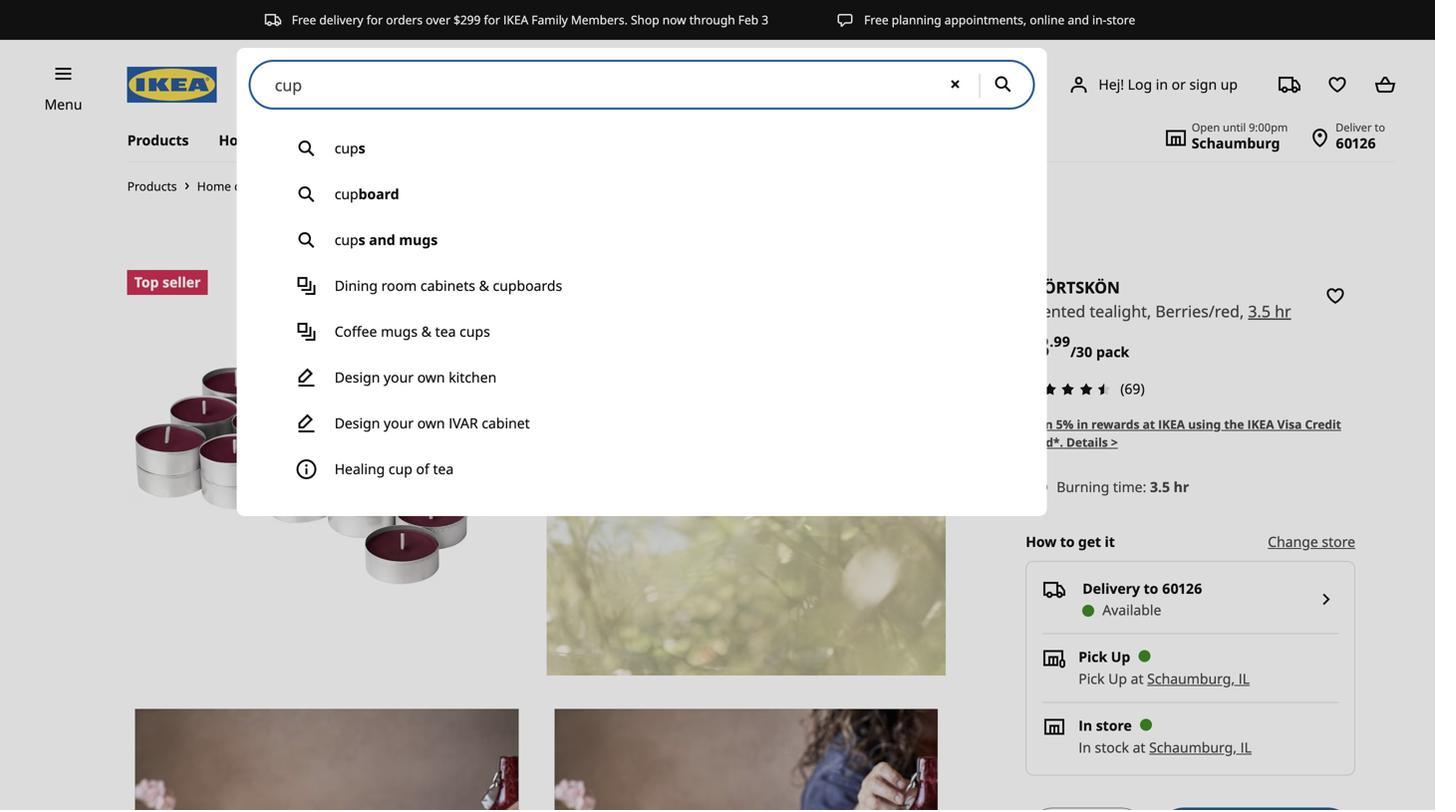 Task type: vqa. For each thing, say whether or not it's contained in the screenshot.
Healing cup of tea
yes



Task type: describe. For each thing, give the bounding box(es) containing it.
home accessories
[[219, 131, 344, 150]]

seller
[[162, 273, 201, 292]]

candle holders & candles
[[287, 178, 429, 195]]

pick up at schaumburg, il group
[[1079, 670, 1250, 688]]

members.
[[571, 11, 628, 28]]

delivery
[[1083, 579, 1140, 598]]

home décor
[[197, 178, 266, 195]]

design your own kitchen
[[335, 368, 497, 387]]

schaumburg, il button for in stock at
[[1149, 738, 1252, 757]]

change store button
[[1268, 531, 1356, 553]]

design for design your own ivar cabinet
[[335, 414, 380, 433]]

schaumburg, il button for pick up at
[[1147, 670, 1250, 688]]

hej!
[[1099, 75, 1124, 94]]

to for delivery
[[1144, 579, 1159, 598]]

schaumburg
[[1192, 134, 1280, 153]]

how to get it
[[1026, 532, 1115, 551]]

home accessories link
[[204, 120, 359, 161]]

feb
[[738, 11, 759, 28]]

1 vertical spatial hr
[[1174, 477, 1189, 496]]

tealight,
[[1090, 301, 1151, 322]]

3.5 hr button
[[1248, 299, 1291, 324]]

2 products from the top
[[127, 178, 177, 195]]

none search field containing cup
[[237, 60, 1047, 516]]

.
[[1050, 332, 1054, 351]]

tea for &
[[435, 322, 456, 341]]

1 vertical spatial mugs
[[381, 322, 418, 341]]

$299
[[454, 11, 481, 28]]

berries/red,
[[1156, 301, 1244, 322]]

hej! log in or sign up
[[1099, 75, 1238, 94]]

now
[[663, 11, 686, 28]]

up
[[1221, 75, 1238, 94]]

at for pick up
[[1131, 670, 1144, 688]]

in for in stock at schaumburg, il
[[1079, 738, 1091, 757]]

delivery to 60126 available
[[1083, 579, 1202, 620]]

il for pick up at schaumburg, il
[[1239, 670, 1250, 688]]

ivar
[[449, 414, 478, 433]]

coffee
[[335, 322, 377, 341]]

home for home décor
[[197, 178, 231, 195]]

cabinet
[[482, 414, 530, 433]]

menu
[[44, 95, 82, 114]]

review: 4.6 out of 5 stars. total reviews: 69 image
[[1026, 377, 1117, 401]]

get
[[1078, 532, 1101, 551]]

free planning appointments, online and in-store
[[864, 11, 1136, 28]]

dining room cabinets & cupboards
[[335, 276, 562, 295]]

appointments,
[[945, 11, 1027, 28]]

cabinets
[[420, 276, 475, 295]]

healing cup of tea link
[[269, 446, 1015, 492]]

holders
[[328, 178, 371, 195]]

store for in store
[[1096, 716, 1132, 735]]

candles
[[386, 178, 429, 195]]

scented
[[1026, 301, 1086, 322]]

store inside free planning appointments, online and in-store link
[[1107, 11, 1136, 28]]

it
[[1105, 532, 1115, 551]]

in for in store
[[1079, 716, 1092, 735]]

right image
[[1315, 588, 1339, 612]]

and inside search suggestions element
[[369, 230, 395, 249]]

pick for pick up
[[1079, 648, 1108, 667]]

0 vertical spatial and
[[1068, 11, 1089, 28]]

décor
[[234, 178, 266, 195]]

design for design your own kitchen
[[335, 368, 380, 387]]

in-
[[1092, 11, 1107, 28]]

deliver to 60126
[[1336, 120, 1385, 153]]

Search by product text field
[[249, 60, 1035, 110]]

time:
[[1113, 477, 1147, 496]]

0 vertical spatial mugs
[[399, 230, 438, 249]]

99
[[1054, 332, 1071, 351]]

burning
[[1057, 477, 1110, 496]]

pick up
[[1079, 648, 1131, 667]]

1 for from the left
[[367, 11, 383, 28]]

open until 9:00pm schaumburg
[[1192, 120, 1288, 153]]

open
[[1192, 120, 1220, 135]]

1 products from the top
[[127, 131, 189, 150]]

(69) button
[[1026, 377, 1145, 401]]

own for ivar
[[417, 414, 445, 433]]

in for rewards
[[1077, 416, 1088, 432]]

earn
[[1026, 416, 1053, 432]]

candle
[[287, 178, 325, 195]]

coffee mugs & tea cups
[[335, 322, 490, 341]]

ikea logotype, go to start page image
[[127, 67, 217, 103]]

(69)
[[1121, 379, 1145, 398]]

free for free delivery for orders over $299 for ikea family members. shop now through feb 3
[[292, 11, 316, 28]]

healing cup of tea
[[335, 459, 454, 478]]

free delivery for orders over $299 for ikea family members. shop now through feb 3
[[292, 11, 769, 28]]

in stock at schaumburg, il
[[1079, 738, 1252, 757]]

ikea inside "link"
[[503, 11, 528, 28]]

cup for s and mugs
[[335, 230, 359, 249]]

pick up at schaumburg, il
[[1079, 670, 1250, 688]]

3.5 inside störtskön scented tealight, berries/red, 3.5 hr
[[1248, 301, 1271, 322]]

& for candles
[[374, 178, 383, 195]]

schaumburg, for in stock at
[[1149, 738, 1237, 757]]

/30
[[1071, 342, 1093, 361]]

dining
[[335, 276, 378, 295]]

of
[[416, 459, 429, 478]]

top seller
[[134, 273, 201, 292]]

cup for board
[[335, 184, 359, 203]]

s for s
[[359, 139, 365, 157]]

cup s and mugs
[[335, 230, 438, 249]]

1 vertical spatial &
[[479, 276, 489, 295]]

up for pick up at schaumburg, il
[[1109, 670, 1127, 688]]

1 horizontal spatial ikea
[[1158, 416, 1185, 432]]

störtskön scented tealight, berries/red, 3.5 hr
[[1026, 277, 1291, 322]]

at inside earn 5% in rewards at ikea using the ikea visa credit card*. details >
[[1143, 416, 1155, 432]]

free delivery for orders over $299 for ikea family members. shop now through feb 3 link
[[264, 11, 769, 29]]

room
[[381, 276, 417, 295]]

products link for home accessories link
[[127, 120, 204, 161]]

log
[[1128, 75, 1152, 94]]

to for how
[[1060, 532, 1075, 551]]

pick for pick up at schaumburg, il
[[1079, 670, 1105, 688]]

credit
[[1305, 416, 1342, 432]]

over
[[426, 11, 451, 28]]

accessories
[[264, 131, 344, 150]]

9:00pm
[[1249, 120, 1288, 135]]

delivery
[[319, 11, 363, 28]]

change store
[[1268, 532, 1356, 551]]

up for pick up
[[1111, 648, 1131, 667]]

s for s and mugs
[[359, 230, 365, 249]]



Task type: locate. For each thing, give the bounding box(es) containing it.
hr right berries/red,
[[1275, 301, 1291, 322]]

family
[[532, 11, 568, 28]]

0 horizontal spatial 3.5
[[1150, 477, 1170, 496]]

ikea right the
[[1248, 416, 1274, 432]]

candle holders & candles link
[[287, 178, 429, 195]]

change
[[1268, 532, 1318, 551]]

board
[[359, 184, 399, 203]]

cup board
[[335, 184, 399, 203]]

0 vertical spatial s
[[359, 139, 365, 157]]

60126 right delivery
[[1162, 579, 1202, 598]]

0 vertical spatial 3
[[762, 11, 769, 28]]

3 left 99
[[1034, 327, 1050, 365]]

or
[[1172, 75, 1186, 94]]

to left 'get'
[[1060, 532, 1075, 551]]

at
[[1143, 416, 1155, 432], [1131, 670, 1144, 688], [1133, 738, 1146, 757]]

1 vertical spatial home
[[197, 178, 231, 195]]

at up in store
[[1131, 670, 1144, 688]]

until
[[1223, 120, 1246, 135]]

60126 inside "delivery to 60126 available"
[[1162, 579, 1202, 598]]

home for home accessories
[[219, 131, 260, 150]]

2 pick from the top
[[1079, 670, 1105, 688]]

your for kitchen
[[384, 368, 414, 387]]

0 vertical spatial hr
[[1275, 301, 1291, 322]]

your up the healing cup of tea
[[384, 414, 414, 433]]

ikea left using
[[1158, 416, 1185, 432]]

1 free from the left
[[292, 11, 316, 28]]

schaumburg,
[[1147, 670, 1235, 688], [1149, 738, 1237, 757]]

top
[[134, 273, 159, 292]]

&
[[374, 178, 383, 195], [479, 276, 489, 295], [421, 322, 432, 341]]

tea right of
[[433, 459, 454, 478]]

0 vertical spatial 3.5
[[1248, 301, 1271, 322]]

store
[[1107, 11, 1136, 28], [1322, 532, 1356, 551], [1096, 716, 1132, 735]]

details
[[1067, 434, 1108, 450]]

2 vertical spatial store
[[1096, 716, 1132, 735]]

3.5 right time:
[[1150, 477, 1170, 496]]

1 horizontal spatial 3.5
[[1248, 301, 1271, 322]]

online
[[1030, 11, 1065, 28]]

card*.
[[1026, 434, 1063, 450]]

0 vertical spatial pick
[[1079, 648, 1108, 667]]

visa
[[1278, 416, 1302, 432]]

ikea
[[503, 11, 528, 28], [1158, 416, 1185, 432], [1248, 416, 1274, 432]]

schaumburg, for pick up at
[[1147, 670, 1235, 688]]

your for ivar
[[384, 414, 414, 433]]

1 horizontal spatial 3
[[1034, 327, 1050, 365]]

sign
[[1190, 75, 1217, 94]]

1 horizontal spatial in
[[1156, 75, 1168, 94]]

your down coffee mugs & tea cups
[[384, 368, 414, 387]]

using
[[1188, 416, 1221, 432]]

1 vertical spatial at
[[1131, 670, 1144, 688]]

hr inside störtskön scented tealight, berries/red, 3.5 hr
[[1275, 301, 1291, 322]]

in
[[1156, 75, 1168, 94], [1077, 416, 1088, 432]]

0 vertical spatial your
[[384, 368, 414, 387]]

il for in stock at schaumburg, il
[[1241, 738, 1252, 757]]

design your own ivar cabinet link
[[269, 401, 1015, 446]]

0 vertical spatial schaumburg, il button
[[1147, 670, 1250, 688]]

in inside earn 5% in rewards at ikea using the ikea visa credit card*. details >
[[1077, 416, 1088, 432]]

healing
[[335, 459, 385, 478]]

search suggestions element
[[269, 126, 1015, 492]]

in right 5%
[[1077, 416, 1088, 432]]

earn 5% in rewards at ikea using the ikea visa credit card*. details > button
[[1026, 415, 1356, 451]]

free planning appointments, online and in-store link
[[836, 11, 1136, 29]]

to
[[1375, 120, 1385, 135], [1060, 532, 1075, 551], [1144, 579, 1159, 598]]

for
[[367, 11, 383, 28], [484, 11, 500, 28]]

2 for from the left
[[484, 11, 500, 28]]

products link for home décor link
[[127, 178, 177, 195]]

store inside change store button
[[1322, 532, 1356, 551]]

own left kitchen
[[417, 368, 445, 387]]

2 vertical spatial to
[[1144, 579, 1159, 598]]

1 vertical spatial products
[[127, 178, 177, 195]]

0 horizontal spatial and
[[369, 230, 395, 249]]

& right cabinets
[[479, 276, 489, 295]]

up down pick up
[[1109, 670, 1127, 688]]

mugs up room
[[399, 230, 438, 249]]

None search field
[[237, 60, 1047, 516]]

cupboards
[[493, 276, 562, 295]]

1 vertical spatial your
[[384, 414, 414, 433]]

at for in store
[[1133, 738, 1146, 757]]

>
[[1111, 434, 1118, 450]]

to right deliver at the top of the page
[[1375, 120, 1385, 135]]

schaumburg, il button down pick up at schaumburg, il group
[[1149, 738, 1252, 757]]

0 vertical spatial own
[[417, 368, 445, 387]]

2 products link from the top
[[127, 178, 177, 195]]

& for tea
[[421, 322, 432, 341]]

free inside "link"
[[292, 11, 316, 28]]

& up design your own kitchen
[[421, 322, 432, 341]]

0 vertical spatial products link
[[127, 120, 204, 161]]

in store
[[1079, 716, 1132, 735]]

and left in-
[[1068, 11, 1089, 28]]

hr
[[1275, 301, 1291, 322], [1174, 477, 1189, 496]]

1 vertical spatial schaumburg,
[[1149, 738, 1237, 757]]

in stock at schaumburg, il group
[[1079, 738, 1252, 757]]

1 horizontal spatial to
[[1144, 579, 1159, 598]]

1 vertical spatial 60126
[[1162, 579, 1202, 598]]

0 vertical spatial at
[[1143, 416, 1155, 432]]

to up available
[[1144, 579, 1159, 598]]

pick down available
[[1079, 648, 1108, 667]]

0 horizontal spatial hr
[[1174, 477, 1189, 496]]

1 horizontal spatial 60126
[[1336, 134, 1376, 153]]

2 your from the top
[[384, 414, 414, 433]]

0 vertical spatial up
[[1111, 648, 1131, 667]]

s up the candle holders & candles
[[359, 139, 365, 157]]

for right $299
[[484, 11, 500, 28]]

ikea left family
[[503, 11, 528, 28]]

to for deliver
[[1375, 120, 1385, 135]]

1 vertical spatial design
[[335, 414, 380, 433]]

cup
[[335, 139, 359, 157], [335, 184, 359, 203], [335, 230, 359, 249], [389, 459, 413, 478]]

home décor link
[[197, 178, 266, 195]]

design your own kitchen link
[[269, 355, 1015, 401]]

free left delivery
[[292, 11, 316, 28]]

1 vertical spatial schaumburg, il button
[[1149, 738, 1252, 757]]

in for or
[[1156, 75, 1168, 94]]

0 vertical spatial il
[[1239, 670, 1250, 688]]

2 horizontal spatial to
[[1375, 120, 1385, 135]]

products
[[127, 131, 189, 150], [127, 178, 177, 195]]

0 horizontal spatial free
[[292, 11, 316, 28]]

1 vertical spatial s
[[359, 230, 365, 249]]

0 vertical spatial store
[[1107, 11, 1136, 28]]

2 vertical spatial &
[[421, 322, 432, 341]]

in down pick up
[[1079, 716, 1092, 735]]

0 horizontal spatial ikea
[[503, 11, 528, 28]]

available
[[1103, 601, 1162, 620]]

1 vertical spatial in
[[1077, 416, 1088, 432]]

own left ivar on the left of the page
[[417, 414, 445, 433]]

pick down pick up
[[1079, 670, 1105, 688]]

1 pick from the top
[[1079, 648, 1108, 667]]

to inside the deliver to 60126
[[1375, 120, 1385, 135]]

and
[[1068, 11, 1089, 28], [369, 230, 395, 249]]

in left stock
[[1079, 738, 1091, 757]]

2 free from the left
[[864, 11, 889, 28]]

0 horizontal spatial to
[[1060, 532, 1075, 551]]

1 vertical spatial to
[[1060, 532, 1075, 551]]

mugs
[[399, 230, 438, 249], [381, 322, 418, 341]]

2 horizontal spatial ikea
[[1248, 416, 1274, 432]]

0 vertical spatial products
[[127, 131, 189, 150]]

0 vertical spatial &
[[374, 178, 383, 195]]

0 vertical spatial 60126
[[1336, 134, 1376, 153]]

2 own from the top
[[417, 414, 445, 433]]

tea for of
[[433, 459, 454, 478]]

coffee mugs & tea cups link
[[269, 309, 1015, 355]]

2 vertical spatial at
[[1133, 738, 1146, 757]]

störtskön scented tealight, berries/red, 3.5 hr image
[[127, 276, 527, 676], [127, 701, 527, 810], [547, 701, 946, 810]]

0 vertical spatial in
[[1079, 716, 1092, 735]]

hr right time:
[[1174, 477, 1189, 496]]

and down board
[[369, 230, 395, 249]]

3 inside "link"
[[762, 11, 769, 28]]

design down coffee
[[335, 368, 380, 387]]

1 vertical spatial pick
[[1079, 670, 1105, 688]]

60126 right 9:00pm
[[1336, 134, 1376, 153]]

3
[[762, 11, 769, 28], [1034, 327, 1050, 365]]

0 vertical spatial design
[[335, 368, 380, 387]]

3.5 right berries/red,
[[1248, 301, 1271, 322]]

design your own ivar cabinet
[[335, 414, 530, 433]]

deliver
[[1336, 120, 1372, 135]]

store up stock
[[1096, 716, 1132, 735]]

1 vertical spatial il
[[1241, 738, 1252, 757]]

store for change store
[[1322, 532, 1356, 551]]

mugs right coffee
[[381, 322, 418, 341]]

0 horizontal spatial in
[[1077, 416, 1088, 432]]

0 horizontal spatial for
[[367, 11, 383, 28]]

home left décor
[[197, 178, 231, 195]]

0 horizontal spatial 3
[[762, 11, 769, 28]]

burning time: 3.5 hr
[[1057, 477, 1189, 496]]

free
[[292, 11, 316, 28], [864, 11, 889, 28]]

1 vertical spatial own
[[417, 414, 445, 433]]

2 horizontal spatial &
[[479, 276, 489, 295]]

home
[[219, 131, 260, 150], [197, 178, 231, 195]]

products link left home décor
[[127, 178, 177, 195]]

menu button
[[44, 94, 82, 116]]

cup for s
[[335, 139, 359, 157]]

1 horizontal spatial &
[[421, 322, 432, 341]]

2 in from the top
[[1079, 738, 1091, 757]]

at right stock
[[1133, 738, 1146, 757]]

1 your from the top
[[384, 368, 414, 387]]

products down ikea logotype, go to start page
[[127, 131, 189, 150]]

1 s from the top
[[359, 139, 365, 157]]

il
[[1239, 670, 1250, 688], [1241, 738, 1252, 757]]

1 design from the top
[[335, 368, 380, 387]]

3 right feb at the top of the page
[[762, 11, 769, 28]]

products link
[[127, 120, 204, 161], [127, 178, 177, 195]]

1 horizontal spatial and
[[1068, 11, 1089, 28]]

s down cup board
[[359, 230, 365, 249]]

home up home décor link
[[219, 131, 260, 150]]

1 horizontal spatial for
[[484, 11, 500, 28]]

1 vertical spatial up
[[1109, 670, 1127, 688]]

for left orders
[[367, 11, 383, 28]]

free left planning
[[864, 11, 889, 28]]

rewards
[[1092, 416, 1140, 432]]

60126 for delivery to
[[1162, 579, 1202, 598]]

0 vertical spatial schaumburg,
[[1147, 670, 1235, 688]]

1 horizontal spatial free
[[864, 11, 889, 28]]

own for kitchen
[[417, 368, 445, 387]]

design
[[335, 368, 380, 387], [335, 414, 380, 433]]

1 vertical spatial and
[[369, 230, 395, 249]]

store right change
[[1322, 532, 1356, 551]]

shop
[[631, 11, 659, 28]]

free for free planning appointments, online and in-store
[[864, 11, 889, 28]]

the
[[1224, 416, 1244, 432]]

products left home décor
[[127, 178, 177, 195]]

through
[[689, 11, 735, 28]]

1 vertical spatial in
[[1079, 738, 1091, 757]]

1 horizontal spatial hr
[[1275, 301, 1291, 322]]

1 vertical spatial 3
[[1034, 327, 1050, 365]]

orders
[[386, 11, 423, 28]]

cup s
[[335, 139, 365, 157]]

hej! log in or sign up link
[[1043, 65, 1262, 105]]

pick
[[1079, 648, 1108, 667], [1079, 670, 1105, 688]]

products link down ikea logotype, go to start page
[[127, 120, 204, 161]]

1 in from the top
[[1079, 716, 1092, 735]]

0 horizontal spatial &
[[374, 178, 383, 195]]

dining room cabinets & cupboards link
[[269, 263, 1015, 309]]

& right holders
[[374, 178, 383, 195]]

1 products link from the top
[[127, 120, 204, 161]]

0 vertical spatial tea
[[435, 322, 456, 341]]

schaumburg, up in stock at schaumburg, il
[[1147, 670, 1235, 688]]

cups
[[460, 322, 490, 341]]

at right rewards
[[1143, 416, 1155, 432]]

to inside "delivery to 60126 available"
[[1144, 579, 1159, 598]]

1 vertical spatial store
[[1322, 532, 1356, 551]]

3 . 99 /30 pack
[[1034, 327, 1130, 365]]

60126 inside the deliver to 60126
[[1336, 134, 1376, 153]]

0 vertical spatial in
[[1156, 75, 1168, 94]]

schaumburg, il button
[[1147, 670, 1250, 688], [1149, 738, 1252, 757]]

2 design from the top
[[335, 414, 380, 433]]

stock
[[1095, 738, 1129, 757]]

design up healing
[[335, 414, 380, 433]]

how
[[1026, 532, 1057, 551]]

0 vertical spatial home
[[219, 131, 260, 150]]

earn 5% in rewards at ikea using the ikea visa credit card*. details >
[[1026, 416, 1342, 450]]

up down available
[[1111, 648, 1131, 667]]

60126 for deliver to
[[1336, 134, 1376, 153]]

tea left 'cups'
[[435, 322, 456, 341]]

kitchen
[[449, 368, 497, 387]]

schaumburg, il button up in stock at schaumburg, il group
[[1147, 670, 1250, 688]]

1 vertical spatial tea
[[433, 459, 454, 478]]

2 s from the top
[[359, 230, 365, 249]]

store up 'hej!'
[[1107, 11, 1136, 28]]

0 vertical spatial to
[[1375, 120, 1385, 135]]

1 own from the top
[[417, 368, 445, 387]]

1 vertical spatial 3.5
[[1150, 477, 1170, 496]]

in left or
[[1156, 75, 1168, 94]]

1 vertical spatial products link
[[127, 178, 177, 195]]

0 horizontal spatial 60126
[[1162, 579, 1202, 598]]

planning
[[892, 11, 942, 28]]

schaumburg, down pick up at schaumburg, il group
[[1149, 738, 1237, 757]]



